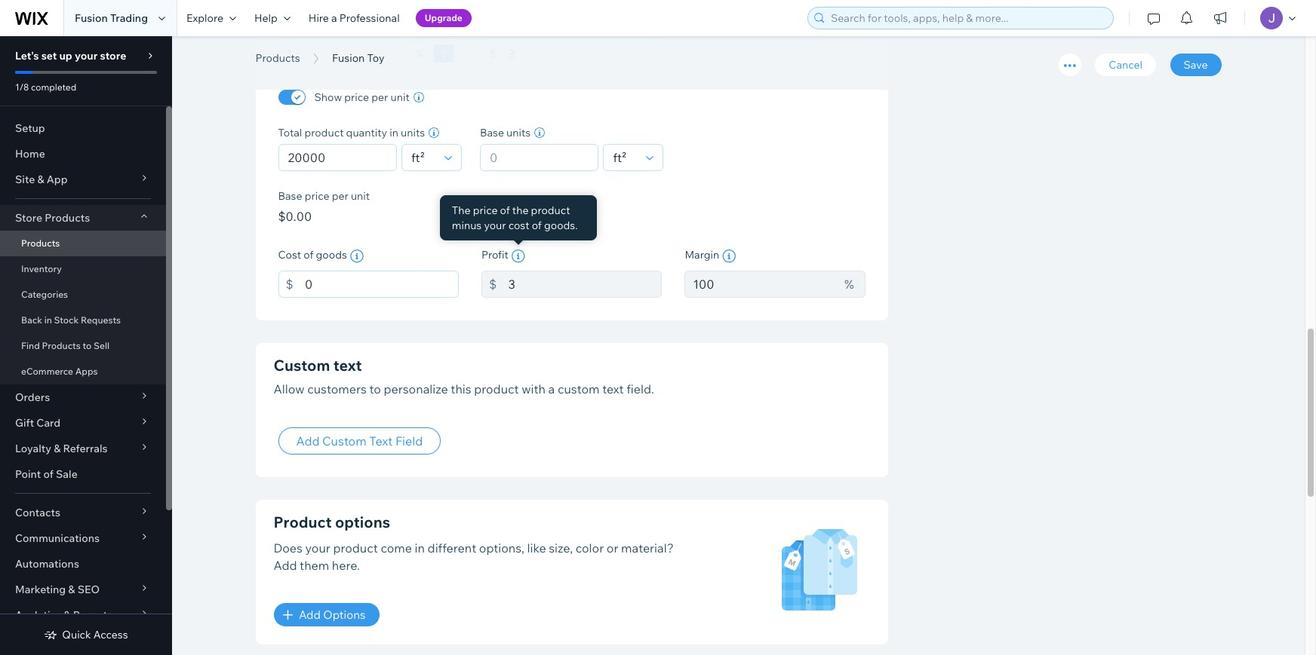 Task type: locate. For each thing, give the bounding box(es) containing it.
site & app
[[15, 173, 68, 186]]

allow
[[274, 382, 305, 397]]

products inside popup button
[[45, 211, 90, 225]]

products inside fusion toy form
[[255, 51, 300, 65]]

1 vertical spatial unit
[[351, 189, 370, 203]]

in right the 'back'
[[44, 315, 52, 326]]

cancel
[[1109, 58, 1142, 72]]

here.
[[332, 558, 360, 573]]

a inside "custom text allow customers to personalize this product with a custom text field."
[[548, 382, 555, 397]]

0 vertical spatial unit
[[391, 91, 410, 104]]

0 vertical spatial in
[[390, 126, 398, 140]]

add inside 'button'
[[296, 434, 320, 449]]

2 vertical spatial in
[[415, 541, 425, 557]]

total
[[278, 126, 302, 140]]

product options
[[274, 513, 390, 532]]

color
[[576, 541, 604, 557]]

your inside sidebar element
[[75, 49, 98, 63]]

None field
[[407, 145, 440, 171], [609, 145, 642, 171], [407, 145, 440, 171], [609, 145, 642, 171]]

point of sale
[[15, 468, 78, 481]]

2 0 field from the left
[[485, 145, 593, 171]]

0 horizontal spatial in
[[44, 315, 52, 326]]

0 field
[[283, 145, 392, 171], [485, 145, 593, 171]]

loyalty
[[15, 442, 51, 456]]

& right loyalty
[[54, 442, 61, 456]]

& right site
[[37, 173, 44, 186]]

goods
[[316, 248, 347, 262]]

product up here.
[[333, 541, 378, 557]]

price inside the price of the product minus your cost of goods.
[[473, 204, 498, 217]]

1 horizontal spatial base
[[480, 126, 504, 140]]

0 horizontal spatial 0 field
[[283, 145, 392, 171]]

plus xs image
[[283, 612, 292, 621]]

price up minus
[[473, 204, 498, 217]]

analytics
[[15, 609, 61, 623]]

0 horizontal spatial base
[[278, 189, 302, 203]]

fusion toy form
[[172, 0, 1316, 656]]

stock
[[54, 315, 79, 326]]

base
[[480, 126, 504, 140], [278, 189, 302, 203]]

& inside dropdown button
[[68, 583, 75, 597]]

1 horizontal spatial your
[[305, 541, 330, 557]]

$ text field
[[508, 40, 662, 67]]

per up "goods"
[[332, 189, 348, 203]]

0 vertical spatial base
[[480, 126, 504, 140]]

add down does
[[274, 558, 297, 573]]

base inside base price per unit $0.00
[[278, 189, 302, 203]]

products down help button
[[255, 51, 300, 65]]

products link
[[248, 51, 308, 66], [0, 231, 166, 257]]

0 horizontal spatial units
[[401, 126, 425, 140]]

explore
[[186, 11, 223, 25]]

store
[[100, 49, 126, 63]]

your right up
[[75, 49, 98, 63]]

sidebar element
[[0, 36, 172, 656]]

products right store
[[45, 211, 90, 225]]

marketing & seo button
[[0, 577, 166, 603]]

base units
[[480, 126, 531, 140]]

0 horizontal spatial unit
[[351, 189, 370, 203]]

& up quick
[[64, 609, 71, 623]]

products
[[255, 51, 300, 65], [45, 211, 90, 225], [21, 238, 60, 249], [42, 340, 81, 352]]

0 vertical spatial add
[[296, 434, 320, 449]]

0 horizontal spatial a
[[331, 11, 337, 25]]

hire
[[309, 11, 329, 25]]

up
[[59, 49, 72, 63]]

of inside fusion toy form
[[304, 248, 313, 262]]

0 horizontal spatial products link
[[0, 231, 166, 257]]

2 vertical spatial price
[[473, 204, 498, 217]]

0 vertical spatial text
[[333, 356, 362, 375]]

info tooltip image for cost of goods
[[350, 250, 364, 263]]

0 horizontal spatial per
[[332, 189, 348, 203]]

1 horizontal spatial products link
[[248, 51, 308, 66]]

& left seo
[[68, 583, 75, 597]]

marketing
[[15, 583, 66, 597]]

1 vertical spatial add
[[274, 558, 297, 573]]

trading
[[110, 11, 148, 25]]

0 vertical spatial a
[[331, 11, 337, 25]]

%
[[415, 47, 424, 60], [844, 277, 854, 292]]

2 horizontal spatial your
[[484, 219, 506, 232]]

2 horizontal spatial price
[[473, 204, 498, 217]]

to right customers
[[369, 382, 381, 397]]

add custom text field
[[296, 434, 423, 449]]

add
[[296, 434, 320, 449], [274, 558, 297, 573], [299, 609, 321, 623]]

options,
[[479, 541, 524, 557]]

0 horizontal spatial info tooltip image
[[350, 250, 364, 263]]

& inside 'dropdown button'
[[37, 173, 44, 186]]

cost
[[508, 219, 529, 232]]

price up $0.00
[[305, 189, 329, 203]]

info tooltip image right profit
[[511, 250, 525, 263]]

per up quantity
[[371, 91, 388, 104]]

1 vertical spatial in
[[44, 315, 52, 326]]

professional
[[339, 11, 400, 25]]

1 units from the left
[[401, 126, 425, 140]]

per inside base price per unit $0.00
[[332, 189, 348, 203]]

1 vertical spatial %
[[844, 277, 854, 292]]

2 horizontal spatial info tooltip image
[[722, 250, 736, 263]]

1 horizontal spatial to
[[369, 382, 381, 397]]

1 vertical spatial custom
[[322, 434, 367, 449]]

the
[[452, 204, 471, 217]]

units
[[401, 126, 425, 140], [506, 126, 531, 140]]

in inside sidebar element
[[44, 315, 52, 326]]

1 vertical spatial price
[[305, 189, 329, 203]]

1 vertical spatial your
[[484, 219, 506, 232]]

per for show price per unit
[[371, 91, 388, 104]]

custom inside add custom text field 'button'
[[322, 434, 367, 449]]

product up goods.
[[531, 204, 570, 217]]

2 horizontal spatial in
[[415, 541, 425, 557]]

text up customers
[[333, 356, 362, 375]]

quick access
[[62, 629, 128, 642]]

add for add custom text field
[[296, 434, 320, 449]]

3 info tooltip image from the left
[[722, 250, 736, 263]]

0 vertical spatial price
[[344, 91, 369, 104]]

0 horizontal spatial your
[[75, 49, 98, 63]]

1 horizontal spatial unit
[[391, 91, 410, 104]]

different
[[428, 541, 476, 557]]

custom left text
[[322, 434, 367, 449]]

1 horizontal spatial %
[[844, 277, 854, 292]]

analytics & reports button
[[0, 603, 166, 629]]

None text field
[[685, 271, 837, 298]]

price right show
[[344, 91, 369, 104]]

1 0 field from the left
[[283, 145, 392, 171]]

2 vertical spatial add
[[299, 609, 321, 623]]

text
[[333, 356, 362, 375], [602, 382, 624, 397]]

custom up allow
[[274, 356, 330, 375]]

site & app button
[[0, 167, 166, 192]]

1 vertical spatial text
[[602, 382, 624, 397]]

products up inventory on the top
[[21, 238, 60, 249]]

a
[[331, 11, 337, 25], [548, 382, 555, 397]]

1 horizontal spatial per
[[371, 91, 388, 104]]

let's
[[15, 49, 39, 63]]

loyalty & referrals button
[[0, 436, 166, 462]]

to left the sell
[[83, 340, 92, 352]]

hire a professional
[[309, 11, 400, 25]]

1 horizontal spatial units
[[506, 126, 531, 140]]

help
[[254, 11, 278, 25]]

base price per unit $0.00
[[278, 189, 370, 224]]

0 horizontal spatial price
[[305, 189, 329, 203]]

$
[[489, 46, 497, 61], [440, 47, 447, 60], [286, 277, 293, 292], [489, 277, 497, 292]]

a right with on the bottom left of page
[[548, 382, 555, 397]]

back in stock requests link
[[0, 308, 166, 334]]

unit up total product quantity in units
[[391, 91, 410, 104]]

seo
[[77, 583, 100, 597]]

add inside button
[[299, 609, 321, 623]]

& for marketing
[[68, 583, 75, 597]]

products link down store products
[[0, 231, 166, 257]]

in right come
[[415, 541, 425, 557]]

unit inside base price per unit $0.00
[[351, 189, 370, 203]]

Search for tools, apps, help & more... field
[[826, 8, 1109, 29]]

1 horizontal spatial a
[[548, 382, 555, 397]]

0 field down base units
[[485, 145, 593, 171]]

0 vertical spatial to
[[83, 340, 92, 352]]

0 field for units
[[485, 145, 593, 171]]

1 vertical spatial to
[[369, 382, 381, 397]]

0 horizontal spatial %
[[415, 47, 424, 60]]

setup link
[[0, 115, 166, 141]]

None text field
[[278, 40, 404, 67], [305, 271, 459, 298], [508, 271, 662, 298], [278, 40, 404, 67], [305, 271, 459, 298], [508, 271, 662, 298]]

text left field.
[[602, 382, 624, 397]]

with
[[522, 382, 546, 397]]

1 horizontal spatial 0 field
[[485, 145, 593, 171]]

contacts
[[15, 506, 60, 520]]

quick
[[62, 629, 91, 642]]

store products
[[15, 211, 90, 225]]

your inside the price of the product minus your cost of goods.
[[484, 219, 506, 232]]

products link down help button
[[248, 51, 308, 66]]

access
[[93, 629, 128, 642]]

add right the plus xs image
[[299, 609, 321, 623]]

apps
[[75, 366, 98, 377]]

products link inside sidebar element
[[0, 231, 166, 257]]

add down allow
[[296, 434, 320, 449]]

goods.
[[544, 219, 578, 232]]

price inside base price per unit $0.00
[[305, 189, 329, 203]]

products up ecommerce apps
[[42, 340, 81, 352]]

0 horizontal spatial text
[[333, 356, 362, 375]]

2 info tooltip image from the left
[[511, 250, 525, 263]]

1 vertical spatial base
[[278, 189, 302, 203]]

in right quantity
[[390, 126, 398, 140]]

find products to sell
[[21, 340, 110, 352]]

unit for show price per unit
[[391, 91, 410, 104]]

automations link
[[0, 552, 166, 577]]

product right this
[[474, 382, 519, 397]]

1 vertical spatial a
[[548, 382, 555, 397]]

0 horizontal spatial to
[[83, 340, 92, 352]]

0 field down total product quantity in units
[[283, 145, 392, 171]]

info tooltip image
[[350, 250, 364, 263], [511, 250, 525, 263], [722, 250, 736, 263]]

a right hire at the left of the page
[[331, 11, 337, 25]]

product
[[304, 126, 344, 140], [531, 204, 570, 217], [474, 382, 519, 397], [333, 541, 378, 557]]

0 vertical spatial products link
[[248, 51, 308, 66]]

&
[[37, 173, 44, 186], [54, 442, 61, 456], [68, 583, 75, 597], [64, 609, 71, 623]]

fusion trading
[[75, 11, 148, 25]]

info tooltip image right margin
[[722, 250, 736, 263]]

& for analytics
[[64, 609, 71, 623]]

quick access button
[[44, 629, 128, 642]]

fusion toy
[[255, 32, 394, 66], [332, 51, 384, 65]]

2 vertical spatial your
[[305, 541, 330, 557]]

0 vertical spatial per
[[371, 91, 388, 104]]

0 vertical spatial custom
[[274, 356, 330, 375]]

add options button
[[274, 604, 379, 627]]

0 vertical spatial %
[[415, 47, 424, 60]]

show price per unit
[[314, 91, 410, 104]]

0 vertical spatial your
[[75, 49, 98, 63]]

back
[[21, 315, 42, 326]]

upgrade
[[425, 12, 462, 23]]

to
[[83, 340, 92, 352], [369, 382, 381, 397]]

unit down quantity
[[351, 189, 370, 203]]

& for loyalty
[[54, 442, 61, 456]]

custom inside "custom text allow customers to personalize this product with a custom text field."
[[274, 356, 330, 375]]

1 info tooltip image from the left
[[350, 250, 364, 263]]

1 horizontal spatial info tooltip image
[[511, 250, 525, 263]]

fusion down hire a professional
[[332, 51, 365, 65]]

quantity
[[346, 126, 387, 140]]

your left cost
[[484, 219, 506, 232]]

1 vertical spatial products link
[[0, 231, 166, 257]]

your up them
[[305, 541, 330, 557]]

$0.00
[[278, 209, 312, 224]]

1 vertical spatial per
[[332, 189, 348, 203]]

info tooltip image right "goods"
[[350, 250, 364, 263]]



Task type: describe. For each thing, give the bounding box(es) containing it.
unit for base price per unit $0.00
[[351, 189, 370, 203]]

this
[[451, 382, 471, 397]]

info tooltip image for profit
[[511, 250, 525, 263]]

product inside does your product come in different options, like size, color or material? add them here.
[[333, 541, 378, 557]]

help button
[[245, 0, 299, 36]]

price for $0.00
[[305, 189, 329, 203]]

contacts button
[[0, 500, 166, 526]]

add custom text field button
[[278, 428, 441, 455]]

profit
[[481, 248, 508, 262]]

the price of the product minus your cost of goods.
[[452, 204, 578, 232]]

fusion down hire at the left of the page
[[255, 32, 342, 66]]

gift card
[[15, 417, 61, 430]]

1/8
[[15, 81, 29, 93]]

gift
[[15, 417, 34, 430]]

marketing & seo
[[15, 583, 100, 597]]

automations
[[15, 558, 79, 571]]

add for add options
[[299, 609, 321, 623]]

custom text allow customers to personalize this product with a custom text field.
[[274, 356, 654, 397]]

size,
[[549, 541, 573, 557]]

product
[[274, 513, 332, 532]]

product inside "custom text allow customers to personalize this product with a custom text field."
[[474, 382, 519, 397]]

them
[[300, 558, 329, 573]]

does
[[274, 541, 303, 557]]

options
[[323, 609, 366, 623]]

fusion left the trading
[[75, 11, 108, 25]]

does your product come in different options, like size, color or material? add them here.
[[274, 541, 674, 573]]

add inside does your product come in different options, like size, color or material? add them here.
[[274, 558, 297, 573]]

cost
[[278, 248, 301, 262]]

1 horizontal spatial price
[[344, 91, 369, 104]]

point of sale link
[[0, 462, 166, 487]]

come
[[381, 541, 412, 557]]

in inside does your product come in different options, like size, color or material? add them here.
[[415, 541, 425, 557]]

card
[[36, 417, 61, 430]]

1 horizontal spatial text
[[602, 382, 624, 397]]

upgrade button
[[416, 9, 472, 27]]

customers
[[307, 382, 367, 397]]

info tooltip image for margin
[[722, 250, 736, 263]]

analytics & reports
[[15, 609, 113, 623]]

to inside find products to sell link
[[83, 340, 92, 352]]

custom
[[558, 382, 600, 397]]

find
[[21, 340, 40, 352]]

text
[[369, 434, 393, 449]]

base for base price per unit $0.00
[[278, 189, 302, 203]]

margin
[[685, 248, 719, 262]]

like
[[527, 541, 546, 557]]

hire a professional link
[[299, 0, 409, 36]]

base for base units
[[480, 126, 504, 140]]

0 field for product
[[283, 145, 392, 171]]

product right "total"
[[304, 126, 344, 140]]

product inside the price of the product minus your cost of goods.
[[531, 204, 570, 217]]

1 horizontal spatial in
[[390, 126, 398, 140]]

fusion toy down hire at the left of the page
[[255, 32, 394, 66]]

orders
[[15, 391, 50, 404]]

store
[[15, 211, 42, 225]]

communications
[[15, 532, 100, 546]]

add options
[[299, 609, 366, 623]]

requests
[[81, 315, 121, 326]]

field
[[395, 434, 423, 449]]

your inside does your product come in different options, like size, color or material? add them here.
[[305, 541, 330, 557]]

fusion toy up 'show price per unit'
[[332, 51, 384, 65]]

of inside sidebar element
[[43, 468, 53, 481]]

to inside "custom text allow customers to personalize this product with a custom text field."
[[369, 382, 381, 397]]

set
[[41, 49, 57, 63]]

sell
[[94, 340, 110, 352]]

save button
[[1170, 54, 1221, 76]]

per for base price per unit $0.00
[[332, 189, 348, 203]]

completed
[[31, 81, 76, 93]]

ecommerce
[[21, 366, 73, 377]]

ecommerce apps link
[[0, 359, 166, 385]]

options
[[335, 513, 390, 532]]

categories link
[[0, 282, 166, 308]]

total product quantity in units
[[278, 126, 425, 140]]

or
[[607, 541, 618, 557]]

show
[[314, 91, 342, 104]]

the
[[512, 204, 529, 217]]

cost of goods
[[278, 248, 347, 262]]

home
[[15, 147, 45, 161]]

save
[[1184, 58, 1208, 72]]

price for product
[[473, 204, 498, 217]]

products link inside fusion toy form
[[248, 51, 308, 66]]

inventory link
[[0, 257, 166, 282]]

reports
[[73, 609, 113, 623]]

2 units from the left
[[506, 126, 531, 140]]

loyalty & referrals
[[15, 442, 108, 456]]

back in stock requests
[[21, 315, 121, 326]]

minus
[[452, 219, 482, 232]]

personalize
[[384, 382, 448, 397]]

orders button
[[0, 385, 166, 411]]

field.
[[626, 382, 654, 397]]

store products button
[[0, 205, 166, 231]]

categories
[[21, 289, 68, 300]]

gift card button
[[0, 411, 166, 436]]

& for site
[[37, 173, 44, 186]]

sale
[[56, 468, 78, 481]]



Task type: vqa. For each thing, say whether or not it's contained in the screenshot.
Cost of goods
yes



